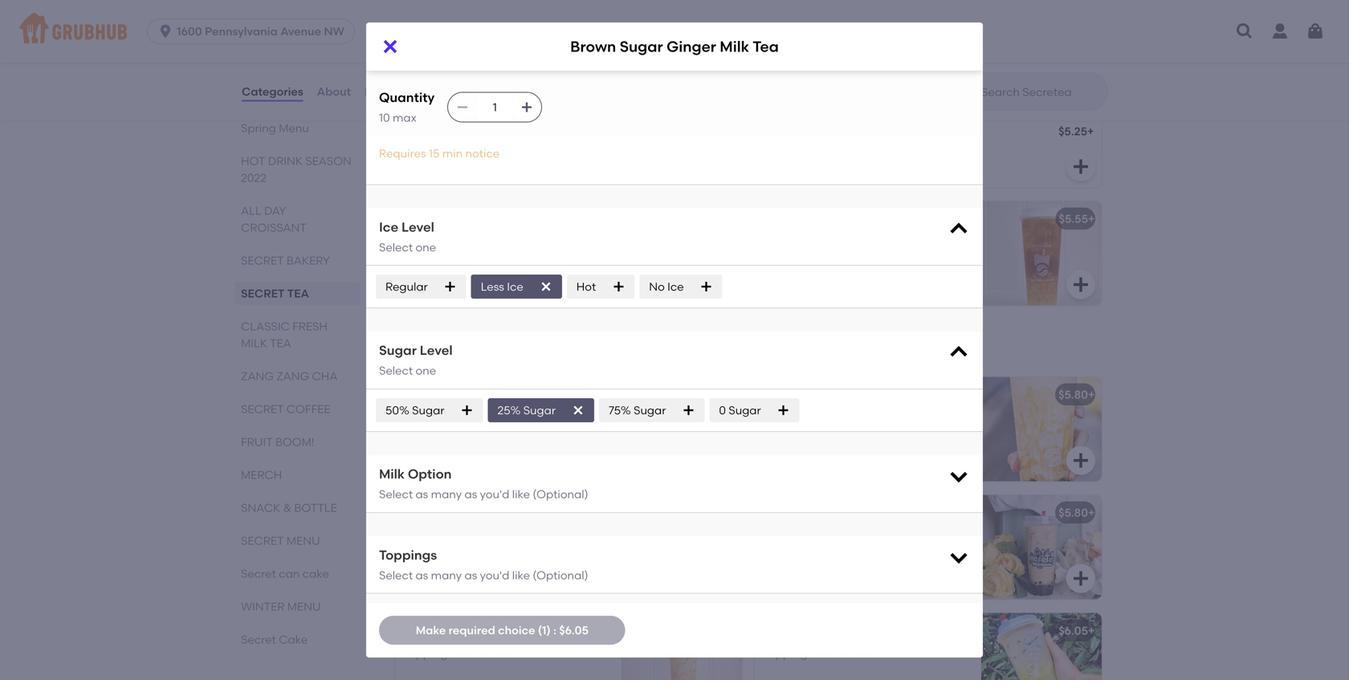 Task type: vqa. For each thing, say whether or not it's contained in the screenshot.
1166 culligan blvd
no



Task type: describe. For each thing, give the bounding box(es) containing it.
+ for cake milk tea image
[[1089, 388, 1095, 402]]

0 vertical spatial grey
[[473, 8, 500, 22]]

$5.25
[[1059, 125, 1088, 138]]

secret bakery
[[241, 254, 330, 268]]

hot
[[577, 280, 596, 294]]

$5.25 +
[[1059, 125, 1095, 138]]

about
[[317, 85, 351, 98]]

(1)
[[538, 624, 551, 637]]

level for ice level
[[402, 219, 435, 235]]

coffee milk tea
[[405, 506, 490, 520]]

oolong/jasmin
[[809, 8, 896, 22]]

topping for cheezo osmanthus oolong tea
[[405, 149, 448, 163]]

0
[[719, 404, 726, 417]]

topping for brown sugar ginger milk tea
[[405, 411, 448, 424]]

coffee
[[287, 403, 331, 416]]

$6.05 for matcha milk tea image
[[1059, 624, 1089, 638]]

cake
[[303, 567, 329, 581]]

you'd inside milk option select as many as you'd like (optional)
[[480, 488, 510, 501]]

min
[[442, 147, 463, 160]]

cheezo earl grey
[[405, 8, 500, 22]]

drink
[[268, 154, 303, 168]]

as up required
[[465, 569, 477, 582]]

50% sugar
[[386, 404, 445, 417]]

10
[[379, 111, 390, 125]]

tea down bakery
[[287, 287, 309, 300]]

toppings
[[379, 547, 437, 563]]

svg image inside 1600 pennsylvania avenue nw button
[[158, 23, 174, 39]]

spring
[[241, 121, 276, 135]]

cake milk tea
[[765, 388, 841, 402]]

many inside toppings select as many as you'd like (optional)
[[431, 569, 462, 582]]

cake milk tea image
[[982, 377, 1102, 482]]

2 osmanthus from the left
[[765, 126, 828, 140]]

one for ice level
[[416, 241, 436, 254]]

no ice
[[649, 280, 684, 294]]

categories button
[[241, 63, 304, 121]]

$6.05 + for matcha milk tea image
[[1059, 624, 1095, 638]]

not for cheezo oolong/jasmin green
[[810, 31, 829, 44]]

croissant
[[241, 221, 307, 235]]

fruit
[[241, 435, 273, 449]]

topping not included! for royal blueberry
[[405, 235, 522, 249]]

not for coffee milk tea
[[451, 529, 469, 543]]

+ for matcha milk tea image
[[1089, 624, 1095, 638]]

white peach oolong tea image
[[982, 201, 1102, 306]]

1 horizontal spatial ginger
[[667, 38, 717, 55]]

cha
[[312, 370, 338, 383]]

2 oolong from the left
[[831, 126, 871, 140]]

season
[[306, 154, 352, 168]]

merch
[[241, 468, 282, 482]]

0 vertical spatial cake
[[765, 388, 794, 402]]

topping not included! for cheezo oolong/jasmin green
[[765, 31, 882, 44]]

cheezo for cheezo oolong/jasmin green
[[765, 8, 807, 22]]

choice
[[498, 624, 535, 637]]

brown sugar ginger milk tea image
[[622, 377, 742, 482]]

cheezo oolong/jasmin green
[[765, 8, 932, 22]]

included! for cheezo osmanthus oolong tea
[[471, 149, 522, 163]]

less ice
[[481, 280, 524, 294]]

secret coffee
[[241, 403, 331, 416]]

select inside toppings select as many as you'd like (optional)
[[379, 569, 413, 582]]

included! for cake milk tea
[[831, 411, 882, 424]]

quantity
[[379, 90, 435, 105]]

2022
[[241, 171, 267, 185]]

bakery
[[287, 254, 330, 268]]

snack & bottle
[[241, 501, 337, 515]]

blueberry
[[438, 212, 491, 226]]

$6.05 for "brown sugar ginger milk tea" image
[[699, 388, 729, 402]]

secret cake
[[241, 633, 308, 647]]

no
[[649, 280, 665, 294]]

pennsylvania
[[205, 25, 278, 38]]

Input item quantity number field
[[477, 93, 513, 122]]

jasmin green milk tea
[[405, 624, 529, 638]]

$5.55 +
[[1059, 212, 1095, 226]]

max
[[393, 111, 417, 125]]

make
[[416, 624, 446, 637]]

secret for secret tea
[[241, 287, 285, 300]]

1 vertical spatial grey
[[789, 506, 815, 520]]

topping not included! for coffee milk tea
[[405, 529, 522, 543]]

$5.55
[[1059, 212, 1089, 226]]

winter
[[241, 600, 285, 614]]

&
[[283, 501, 292, 515]]

avenue
[[280, 25, 321, 38]]

jasmin green milk tea image
[[622, 613, 742, 681]]

many inside milk option select as many as you'd like (optional)
[[431, 488, 462, 501]]

hot drink season 2022
[[241, 154, 352, 185]]

categories
[[242, 85, 303, 98]]

(optional) inside toppings select as many as you'd like (optional)
[[533, 569, 589, 582]]

winter menu
[[241, 600, 321, 614]]

classic inside classic fresh milk tea
[[241, 320, 290, 333]]

coffee milk tea image
[[622, 495, 742, 600]]

sugar level select one
[[379, 343, 453, 378]]

included! for brown sugar ginger milk tea
[[471, 411, 522, 424]]

less
[[481, 280, 504, 294]]

topping for cheezo oolong/jasmin green
[[765, 31, 808, 44]]

nw
[[324, 25, 345, 38]]

$5.80 + for earl grey milk tea
[[1059, 506, 1095, 520]]

not for cheezo osmanthus oolong tea
[[451, 149, 469, 163]]

not for brown sugar ginger milk tea
[[451, 411, 469, 424]]

option
[[408, 466, 452, 482]]

boom!
[[276, 435, 315, 449]]

topping for jasmin green milk tea
[[405, 647, 448, 661]]

reviews button
[[364, 63, 410, 121]]

secret for secret menu
[[241, 534, 284, 548]]

main navigation navigation
[[0, 0, 1350, 63]]

hot
[[241, 154, 265, 168]]

topping for royal blueberry
[[405, 235, 448, 249]]

royal blueberry
[[405, 212, 491, 226]]

0 horizontal spatial green
[[448, 624, 482, 638]]

ice inside ice level select one
[[379, 219, 399, 235]]

reviews
[[365, 85, 410, 98]]

$5.80 for coffee milk tea
[[699, 506, 729, 520]]

topping not included! for cake milk tea
[[765, 411, 882, 424]]

jasmin
[[405, 624, 445, 638]]

50%
[[386, 404, 410, 417]]

1600 pennsylvania avenue nw
[[177, 25, 345, 38]]

cheezo for cheezo osmanthus oolong tea
[[405, 126, 447, 140]]

+ for earl grey milk tea image
[[1089, 506, 1095, 520]]

secret tea
[[241, 287, 309, 300]]

75% sugar
[[609, 404, 666, 417]]



Task type: locate. For each thing, give the bounding box(es) containing it.
ice
[[379, 219, 399, 235], [507, 280, 524, 294], [668, 280, 684, 294]]

included! for coffee milk tea
[[471, 529, 522, 543]]

zang
[[241, 370, 274, 383], [277, 370, 309, 383]]

0 horizontal spatial earl
[[449, 8, 471, 22]]

select for milk
[[379, 488, 413, 501]]

ice for no ice
[[668, 280, 684, 294]]

svg image inside main navigation 'navigation'
[[1306, 22, 1326, 41]]

1 horizontal spatial fresh
[[473, 340, 529, 360]]

level inside ice level select one
[[402, 219, 435, 235]]

level for sugar level
[[420, 343, 453, 358]]

1 horizontal spatial oolong
[[831, 126, 871, 140]]

1 vertical spatial ginger
[[478, 388, 515, 402]]

0 vertical spatial you'd
[[480, 488, 510, 501]]

select up the 50%
[[379, 364, 413, 378]]

included! for jasmin green milk tea
[[471, 647, 522, 661]]

svg image
[[1306, 22, 1326, 41], [712, 71, 731, 90], [457, 101, 469, 114], [712, 275, 731, 295], [1072, 275, 1091, 295], [540, 281, 553, 293], [700, 281, 713, 293], [948, 342, 971, 364], [461, 404, 474, 417], [777, 404, 790, 417], [1072, 451, 1091, 470], [948, 465, 971, 488], [948, 546, 971, 569]]

make required choice (1) : $6.05
[[416, 624, 589, 637]]

0 vertical spatial (optional)
[[533, 488, 589, 501]]

4 secret from the top
[[241, 534, 284, 548]]

secret down winter
[[241, 633, 276, 647]]

1 vertical spatial many
[[431, 569, 462, 582]]

all
[[241, 204, 262, 218]]

one
[[416, 241, 436, 254], [416, 364, 436, 378]]

topping not included! for brown sugar ginger milk tea
[[405, 411, 522, 424]]

milk option select as many as you'd like (optional)
[[379, 466, 589, 501]]

1 one from the top
[[416, 241, 436, 254]]

not for royal blueberry
[[451, 235, 469, 249]]

0 horizontal spatial $6.05
[[559, 624, 589, 637]]

toppings select as many as you'd like (optional)
[[379, 547, 589, 582]]

0 horizontal spatial brown sugar ginger milk tea
[[405, 388, 563, 402]]

included!
[[831, 31, 882, 44], [446, 48, 496, 61], [471, 149, 522, 163], [471, 235, 522, 249], [471, 411, 522, 424], [831, 411, 882, 424], [471, 529, 522, 543], [831, 529, 882, 543], [471, 647, 522, 661], [831, 647, 882, 661]]

cheezo oolong/jasmin green image
[[982, 0, 1102, 102]]

as down toppings at the left of page
[[416, 569, 428, 582]]

0 sugar
[[719, 404, 761, 417]]

0 vertical spatial one
[[416, 241, 436, 254]]

many down toppings at the left of page
[[431, 569, 462, 582]]

+
[[728, 6, 735, 20], [728, 125, 735, 138], [1088, 125, 1095, 138], [1089, 212, 1095, 226], [729, 388, 735, 402], [1089, 388, 1095, 402], [729, 506, 735, 520], [1089, 506, 1095, 520], [1089, 624, 1095, 638]]

secret down the croissant
[[241, 254, 284, 268]]

royal
[[405, 212, 436, 226]]

green
[[898, 8, 932, 22], [448, 624, 482, 638]]

1 like from the top
[[512, 488, 530, 501]]

snack
[[241, 501, 281, 515]]

select inside ice level select one
[[379, 241, 413, 254]]

milk
[[720, 38, 750, 55], [518, 388, 541, 402], [797, 388, 819, 402], [379, 466, 405, 482], [445, 506, 467, 520], [818, 506, 840, 520], [485, 624, 507, 638]]

secret left the can
[[241, 567, 276, 581]]

cheezo osmanthus oolong tea
[[405, 126, 578, 140]]

cake
[[765, 388, 794, 402], [279, 633, 308, 647]]

0 vertical spatial earl
[[449, 8, 471, 22]]

+ for "brown sugar ginger milk tea" image
[[729, 388, 735, 402]]

zang zang cha
[[241, 370, 338, 383]]

0 vertical spatial level
[[402, 219, 435, 235]]

1 vertical spatial brown sugar ginger milk tea
[[405, 388, 563, 402]]

topping for earl grey milk tea
[[765, 529, 808, 543]]

milk up zang zang cha on the bottom of the page
[[241, 337, 267, 350]]

secret
[[241, 567, 276, 581], [241, 633, 276, 647]]

can
[[279, 567, 300, 581]]

0 horizontal spatial ginger
[[478, 388, 515, 402]]

not for cake milk tea
[[810, 411, 829, 424]]

0 vertical spatial brown sugar ginger milk tea
[[571, 38, 779, 55]]

menu
[[287, 534, 320, 548], [287, 600, 321, 614]]

green right make
[[448, 624, 482, 638]]

ice for less ice
[[507, 280, 524, 294]]

0 horizontal spatial cake
[[279, 633, 308, 647]]

many up coffee milk tea
[[431, 488, 462, 501]]

secret for secret cake
[[241, 633, 276, 647]]

topping not included!
[[765, 31, 882, 44], [379, 48, 496, 61], [405, 149, 522, 163], [405, 235, 522, 249], [405, 411, 522, 424], [765, 411, 882, 424], [405, 529, 522, 543], [765, 529, 882, 543], [405, 647, 522, 661], [765, 647, 882, 661]]

1 horizontal spatial classic fresh milk tea
[[392, 340, 613, 360]]

0 horizontal spatial osmanthus
[[449, 126, 513, 140]]

1 horizontal spatial earl
[[765, 506, 786, 520]]

ice left royal
[[379, 219, 399, 235]]

milk inside milk option select as many as you'd like (optional)
[[379, 466, 405, 482]]

1 select from the top
[[379, 241, 413, 254]]

like inside milk option select as many as you'd like (optional)
[[512, 488, 530, 501]]

tea up zang zang cha on the bottom of the page
[[270, 337, 291, 350]]

secret can cake
[[241, 567, 329, 581]]

$6.05 + for "brown sugar ginger milk tea" image
[[699, 388, 735, 402]]

1 vertical spatial fresh
[[473, 340, 529, 360]]

as up coffee milk tea
[[465, 488, 477, 501]]

2 one from the top
[[416, 364, 436, 378]]

about button
[[316, 63, 352, 121]]

ice right 'no'
[[668, 280, 684, 294]]

0 horizontal spatial zang
[[241, 370, 274, 383]]

secret down snack
[[241, 534, 284, 548]]

topping not included! for earl grey milk tea
[[765, 529, 882, 543]]

(optional) inside milk option select as many as you'd like (optional)
[[533, 488, 589, 501]]

1 horizontal spatial classic
[[392, 340, 469, 360]]

requires
[[379, 147, 426, 160]]

like inside toppings select as many as you'd like (optional)
[[512, 569, 530, 582]]

1 horizontal spatial green
[[898, 8, 932, 22]]

fresh
[[293, 320, 328, 333], [473, 340, 529, 360]]

fresh inside classic fresh milk tea
[[293, 320, 328, 333]]

level left blueberry
[[402, 219, 435, 235]]

green right oolong/jasmin
[[898, 8, 932, 22]]

0 vertical spatial green
[[898, 8, 932, 22]]

like up choice
[[512, 569, 530, 582]]

1 horizontal spatial grey
[[789, 506, 815, 520]]

topping not included! for cheezo osmanthus oolong tea
[[405, 149, 522, 163]]

0 horizontal spatial milk
[[241, 337, 267, 350]]

royal blueberry image
[[622, 201, 742, 306]]

0 vertical spatial brown
[[571, 38, 616, 55]]

1 vertical spatial green
[[448, 624, 482, 638]]

select up coffee
[[379, 488, 413, 501]]

75%
[[609, 404, 631, 417]]

cheezo for cheezo earl grey
[[405, 8, 447, 22]]

1 horizontal spatial milk
[[533, 340, 575, 360]]

0 vertical spatial $6.05 +
[[699, 388, 735, 402]]

secret for secret can cake
[[241, 567, 276, 581]]

classic up 50% sugar
[[392, 340, 469, 360]]

0 horizontal spatial oolong
[[515, 126, 556, 140]]

quantity 10 max
[[379, 90, 435, 125]]

Search Secretea search field
[[980, 84, 1103, 100]]

1600
[[177, 25, 202, 38]]

1 vertical spatial menu
[[287, 600, 321, 614]]

0 vertical spatial many
[[431, 488, 462, 501]]

regular
[[386, 280, 428, 294]]

select inside milk option select as many as you'd like (optional)
[[379, 488, 413, 501]]

included! for cheezo oolong/jasmin green
[[831, 31, 882, 44]]

$5.80 for cake milk tea
[[1059, 388, 1089, 402]]

0 horizontal spatial fresh
[[293, 320, 328, 333]]

one down royal
[[416, 241, 436, 254]]

as
[[416, 488, 428, 501], [465, 488, 477, 501], [416, 569, 428, 582], [465, 569, 477, 582]]

1 (optional) from the top
[[533, 488, 589, 501]]

0 vertical spatial classic
[[241, 320, 290, 333]]

2 horizontal spatial $6.05
[[1059, 624, 1089, 638]]

coffee
[[405, 506, 442, 520]]

1 vertical spatial classic
[[392, 340, 469, 360]]

topping for cake milk tea
[[765, 411, 808, 424]]

1 vertical spatial secret
[[241, 633, 276, 647]]

2 select from the top
[[379, 364, 413, 378]]

required
[[449, 624, 496, 637]]

0 horizontal spatial $6.05 +
[[699, 388, 735, 402]]

1 vertical spatial one
[[416, 364, 436, 378]]

1 vertical spatial cake
[[279, 633, 308, 647]]

secret down secret bakery
[[241, 287, 285, 300]]

ice level select one
[[379, 219, 436, 254]]

25%
[[498, 404, 521, 417]]

2 you'd from the top
[[480, 569, 510, 582]]

ice right less
[[507, 280, 524, 294]]

2 like from the top
[[512, 569, 530, 582]]

brown
[[571, 38, 616, 55], [405, 388, 440, 402]]

1 horizontal spatial ice
[[507, 280, 524, 294]]

1 vertical spatial earl
[[765, 506, 786, 520]]

level
[[402, 219, 435, 235], [420, 343, 453, 358]]

one for sugar level
[[416, 364, 436, 378]]

1 horizontal spatial brown sugar ginger milk tea
[[571, 38, 779, 55]]

included! for royal blueberry
[[471, 235, 522, 249]]

3 select from the top
[[379, 488, 413, 501]]

all day croissant
[[241, 204, 307, 235]]

ginger
[[667, 38, 717, 55], [478, 388, 515, 402]]

classic fresh milk tea up zang zang cha on the bottom of the page
[[241, 320, 328, 350]]

+ for white peach oolong tea image
[[1089, 212, 1095, 226]]

1 vertical spatial like
[[512, 569, 530, 582]]

notice
[[466, 147, 500, 160]]

classic fresh milk tea
[[241, 320, 328, 350], [392, 340, 613, 360]]

secret up fruit
[[241, 403, 284, 416]]

requires 15 min notice
[[379, 147, 500, 160]]

$5.80 + for cake milk tea
[[1059, 388, 1095, 402]]

3 secret from the top
[[241, 403, 284, 416]]

secret for secret bakery
[[241, 254, 284, 268]]

topping not included! for jasmin green milk tea
[[405, 647, 522, 661]]

cheezo
[[405, 8, 447, 22], [765, 8, 807, 22], [405, 126, 447, 140]]

one up 50% sugar
[[416, 364, 436, 378]]

topping for coffee milk tea
[[405, 529, 448, 543]]

2 secret from the top
[[241, 633, 276, 647]]

zang up secret coffee
[[241, 370, 274, 383]]

not for jasmin green milk tea
[[451, 647, 469, 661]]

oolong
[[515, 126, 556, 140], [831, 126, 871, 140]]

menu for winter menu
[[287, 600, 321, 614]]

4 select from the top
[[379, 569, 413, 582]]

menu down cake
[[287, 600, 321, 614]]

like
[[512, 488, 530, 501], [512, 569, 530, 582]]

$5.80 for earl grey milk tea
[[1059, 506, 1089, 520]]

level up 50% sugar
[[420, 343, 453, 358]]

+ for coffee milk tea image
[[729, 506, 735, 520]]

menu
[[279, 121, 309, 135]]

2 zang from the left
[[277, 370, 309, 383]]

tea inside classic fresh milk tea
[[270, 337, 291, 350]]

level inside sugar level select one
[[420, 343, 453, 358]]

0 vertical spatial secret
[[241, 567, 276, 581]]

svg image
[[1236, 22, 1255, 41], [158, 23, 174, 39], [381, 37, 400, 56], [1072, 71, 1091, 90], [521, 101, 534, 114], [1072, 157, 1091, 176], [948, 218, 971, 240], [444, 281, 457, 293], [612, 281, 625, 293], [572, 404, 585, 417], [682, 404, 695, 417], [712, 451, 731, 470], [1072, 569, 1091, 589]]

fresh down 'secret tea'
[[293, 320, 328, 333]]

select down toppings at the left of page
[[379, 569, 413, 582]]

0 vertical spatial menu
[[287, 534, 320, 548]]

$6.05 +
[[699, 388, 735, 402], [1059, 624, 1095, 638]]

0 horizontal spatial classic fresh milk tea
[[241, 320, 328, 350]]

1 you'd from the top
[[480, 488, 510, 501]]

1 horizontal spatial brown
[[571, 38, 616, 55]]

tea down hot
[[579, 340, 613, 360]]

1 horizontal spatial zang
[[277, 370, 309, 383]]

you'd
[[480, 488, 510, 501], [480, 569, 510, 582]]

1 zang from the left
[[241, 370, 274, 383]]

1 many from the top
[[431, 488, 462, 501]]

as up coffee
[[416, 488, 428, 501]]

not for earl grey milk tea
[[810, 529, 829, 543]]

like up toppings select as many as you'd like (optional)
[[512, 488, 530, 501]]

secret for secret coffee
[[241, 403, 284, 416]]

0 vertical spatial fresh
[[293, 320, 328, 333]]

menu down bottle on the bottom left
[[287, 534, 320, 548]]

$5.80 + for coffee milk tea
[[699, 506, 735, 520]]

0 vertical spatial like
[[512, 488, 530, 501]]

1 horizontal spatial cake
[[765, 388, 794, 402]]

classic down 'secret tea'
[[241, 320, 290, 333]]

classic fresh milk tea up "25%"
[[392, 340, 613, 360]]

2 horizontal spatial ice
[[668, 280, 684, 294]]

select inside sugar level select one
[[379, 364, 413, 378]]

1 vertical spatial you'd
[[480, 569, 510, 582]]

secret menu
[[241, 534, 320, 548]]

earl grey milk tea
[[765, 506, 863, 520]]

15
[[429, 147, 440, 160]]

you'd up make required choice (1) : $6.05
[[480, 569, 510, 582]]

sugar inside sugar level select one
[[379, 343, 417, 358]]

1 horizontal spatial osmanthus
[[765, 126, 828, 140]]

select for ice
[[379, 241, 413, 254]]

osmanthus oolong tea
[[765, 126, 894, 140]]

you'd up coffee milk tea
[[480, 488, 510, 501]]

1 vertical spatial $6.05 +
[[1059, 624, 1095, 638]]

osmanthus
[[449, 126, 513, 140], [765, 126, 828, 140]]

$6.05
[[699, 388, 729, 402], [559, 624, 589, 637], [1059, 624, 1089, 638]]

one inside sugar level select one
[[416, 364, 436, 378]]

zang left 'cha' on the bottom left of the page
[[277, 370, 309, 383]]

day
[[264, 204, 286, 218]]

you'd inside toppings select as many as you'd like (optional)
[[480, 569, 510, 582]]

2 many from the top
[[431, 569, 462, 582]]

classic
[[241, 320, 290, 333], [392, 340, 469, 360]]

0 horizontal spatial grey
[[473, 8, 500, 22]]

0 horizontal spatial classic
[[241, 320, 290, 333]]

fruit boom!
[[241, 435, 315, 449]]

included! for earl grey milk tea
[[831, 529, 882, 543]]

0 horizontal spatial brown
[[405, 388, 440, 402]]

not
[[810, 31, 829, 44], [425, 48, 443, 61], [451, 149, 469, 163], [451, 235, 469, 249], [451, 411, 469, 424], [810, 411, 829, 424], [451, 529, 469, 543], [810, 529, 829, 543], [451, 647, 469, 661], [810, 647, 829, 661]]

1600 pennsylvania avenue nw button
[[147, 18, 361, 44]]

1 secret from the top
[[241, 567, 276, 581]]

spring menu
[[241, 121, 309, 135]]

sugar
[[620, 38, 663, 55], [379, 343, 417, 358], [442, 388, 475, 402], [412, 404, 445, 417], [524, 404, 556, 417], [634, 404, 666, 417], [729, 404, 761, 417]]

0 horizontal spatial ice
[[379, 219, 399, 235]]

1 vertical spatial level
[[420, 343, 453, 358]]

1 secret from the top
[[241, 254, 284, 268]]

matcha milk tea image
[[982, 613, 1102, 681]]

menu for secret menu
[[287, 534, 320, 548]]

1 vertical spatial (optional)
[[533, 569, 589, 582]]

select down royal
[[379, 241, 413, 254]]

25% sugar
[[498, 404, 556, 417]]

bottle
[[294, 501, 337, 515]]

$5.80
[[698, 6, 728, 20], [698, 125, 728, 138], [1059, 388, 1089, 402], [699, 506, 729, 520], [1059, 506, 1089, 520]]

milk inside classic fresh milk tea
[[241, 337, 267, 350]]

1 osmanthus from the left
[[449, 126, 513, 140]]

milk up 25% sugar
[[533, 340, 575, 360]]

2 (optional) from the top
[[533, 569, 589, 582]]

$5.80 +
[[698, 6, 735, 20], [698, 125, 735, 138], [1059, 388, 1095, 402], [699, 506, 735, 520], [1059, 506, 1095, 520]]

fresh up "25%"
[[473, 340, 529, 360]]

select for sugar
[[379, 364, 413, 378]]

1 horizontal spatial $6.05
[[699, 388, 729, 402]]

earl grey milk tea image
[[982, 495, 1102, 600]]

0 vertical spatial ginger
[[667, 38, 717, 55]]

:
[[554, 624, 557, 637]]

2 secret from the top
[[241, 287, 285, 300]]

grey
[[473, 8, 500, 22], [789, 506, 815, 520]]

1 horizontal spatial $6.05 +
[[1059, 624, 1095, 638]]

one inside ice level select one
[[416, 241, 436, 254]]

1 oolong from the left
[[515, 126, 556, 140]]

1 vertical spatial brown
[[405, 388, 440, 402]]



